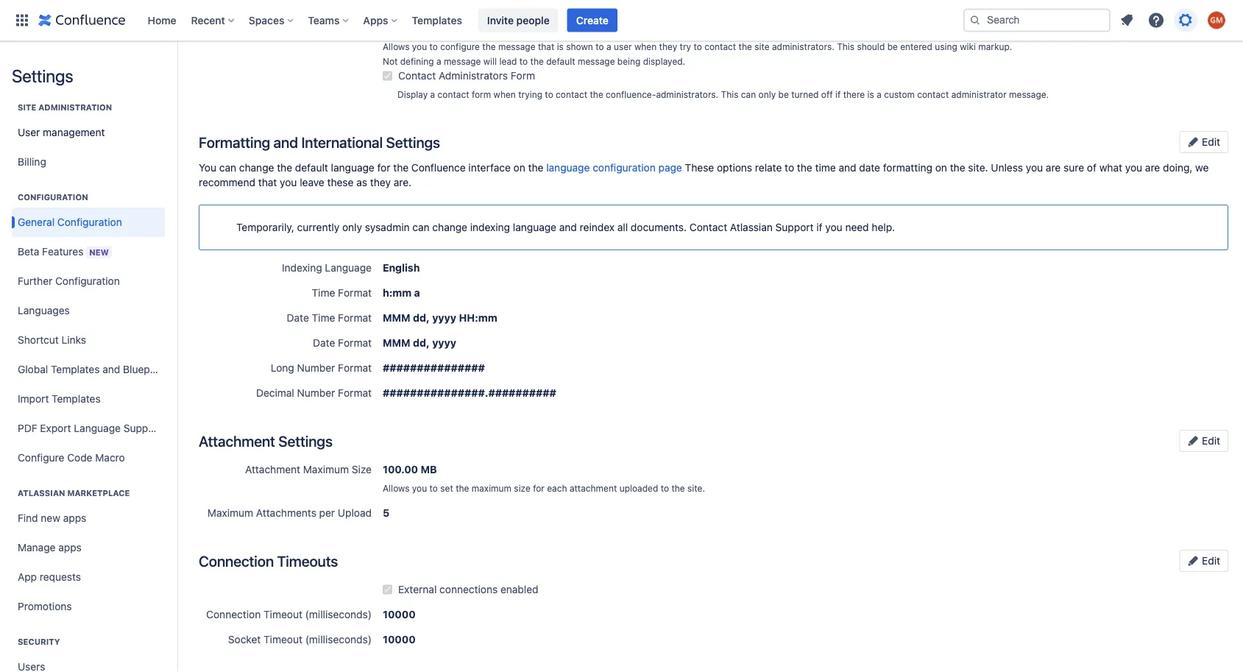 Task type: locate. For each thing, give the bounding box(es) containing it.
0 vertical spatial time
[[1196, 7, 1217, 19]]

edit
[[1200, 136, 1221, 148], [1200, 435, 1221, 447], [1200, 555, 1221, 567]]

an
[[816, 7, 827, 19]]

1 allows from the top
[[383, 41, 410, 52]]

settings up site on the top left of page
[[12, 66, 73, 86]]

information up occurred.
[[445, 7, 499, 19]]

timeout up socket timeout (milliseconds)
[[264, 609, 303, 621]]

0 vertical spatial only
[[759, 89, 776, 99]]

1 edit from the top
[[1200, 136, 1221, 148]]

apps right new
[[63, 512, 86, 524]]

atlassian marketplace
[[18, 489, 130, 498]]

can left turned
[[741, 89, 756, 99]]

format for long number format
[[338, 362, 372, 374]]

1 horizontal spatial support
[[776, 221, 814, 233]]

configuration up general
[[18, 193, 88, 202]]

1 horizontal spatial information
[[985, 7, 1039, 19]]

2 dd, from the top
[[413, 337, 430, 349]]

None checkbox
[[383, 585, 393, 595]]

edit link
[[1180, 131, 1229, 153], [1180, 430, 1229, 452], [1180, 550, 1229, 572]]

be right should
[[888, 41, 898, 52]]

0 horizontal spatial if
[[817, 221, 823, 233]]

formatting
[[884, 162, 933, 174]]

0 vertical spatial templates
[[412, 14, 462, 26]]

there
[[844, 89, 865, 99]]

###############
[[383, 362, 485, 374]]

only left turned
[[759, 89, 776, 99]]

language inside configuration group
[[74, 422, 121, 434]]

0 vertical spatial they
[[659, 41, 678, 52]]

support inside configuration group
[[124, 422, 162, 434]]

0 horizontal spatial language
[[74, 422, 121, 434]]

connections
[[440, 584, 498, 596]]

1 yyyy from the top
[[432, 312, 457, 324]]

5 format from the top
[[338, 387, 372, 399]]

contact administrators message
[[217, 7, 372, 19]]

site. inside 100.00 mb allows you to set the maximum size for each attachment uploaded to the site.
[[688, 483, 705, 493]]

this
[[837, 41, 855, 52], [721, 89, 739, 99]]

time inside these options relate to the time and date formatting on the site. unless you are sure of what you are doing, we recommend that you leave these as they are.
[[816, 162, 836, 174]]

for right request
[[594, 7, 608, 19]]

1 vertical spatial when
[[494, 89, 516, 99]]

message down shown
[[578, 56, 615, 66]]

are left the of
[[1046, 162, 1061, 174]]

this up options
[[721, 89, 739, 99]]

change up recommend
[[239, 162, 274, 174]]

1 (milliseconds) from the top
[[305, 609, 372, 621]]

time inside the please enter information about your request for the site administrators. if you are reporting an error please be sure you include information on what you were doing and the time the problem occurred. allows you to configure the message that is shown to a user when they try to contact the site administrators. this should be entered using wiki markup. not defining a message will lead to the default message being displayed.
[[1196, 7, 1217, 19]]

0 vertical spatial edit link
[[1180, 131, 1229, 153]]

these
[[327, 176, 354, 189]]

manage apps
[[18, 542, 82, 554]]

0 vertical spatial 10000
[[383, 609, 416, 621]]

time down time format
[[312, 312, 335, 324]]

2 vertical spatial configuration
[[55, 275, 120, 287]]

your profile and preferences image
[[1208, 11, 1226, 29]]

they inside these options relate to the time and date formatting on the site. unless you are sure of what you are doing, we recommend that you leave these as they are.
[[370, 176, 391, 189]]

timeout for connection
[[264, 609, 303, 621]]

2 horizontal spatial on
[[1042, 7, 1054, 19]]

attachment for attachment settings
[[199, 432, 275, 450]]

that down people in the left top of the page
[[538, 41, 555, 52]]

for for language
[[377, 162, 391, 174]]

0 horizontal spatial settings
[[12, 66, 73, 86]]

1 horizontal spatial time
[[1196, 7, 1217, 19]]

2 vertical spatial edit
[[1200, 555, 1221, 567]]

4 format from the top
[[338, 362, 372, 374]]

you down mb at the bottom left
[[412, 483, 427, 493]]

templates
[[412, 14, 462, 26], [51, 363, 100, 376], [52, 393, 101, 405]]

1 10000 from the top
[[383, 609, 416, 621]]

management
[[43, 126, 105, 138]]

shortcut
[[18, 334, 59, 346]]

2 allows from the top
[[383, 483, 410, 493]]

long
[[271, 362, 294, 374]]

2 (milliseconds) from the top
[[305, 634, 372, 646]]

the up the display a contact form when trying to contact the confluence-administrators. this can only be turned off if there is a custom contact administrator message.
[[739, 41, 752, 52]]

date
[[287, 312, 309, 324], [313, 337, 335, 349]]

settings up attachment maximum size
[[279, 432, 333, 450]]

1 vertical spatial contact
[[398, 70, 436, 82]]

doing,
[[1164, 162, 1193, 174]]

1 vertical spatial small image
[[1188, 555, 1200, 567]]

1 vertical spatial for
[[377, 162, 391, 174]]

you
[[731, 7, 749, 19], [928, 7, 945, 19], [1082, 7, 1100, 19], [412, 41, 427, 52], [1026, 162, 1044, 174], [1126, 162, 1143, 174], [280, 176, 297, 189], [826, 221, 843, 233], [412, 483, 427, 493]]

1 vertical spatial templates
[[51, 363, 100, 376]]

message.
[[1010, 89, 1050, 99]]

confluence image
[[38, 11, 126, 29], [38, 11, 126, 29]]

attachment down decimal
[[199, 432, 275, 450]]

site.
[[969, 162, 989, 174], [688, 483, 705, 493]]

english
[[383, 262, 420, 274]]

2 vertical spatial administrators.
[[656, 89, 719, 99]]

yyyy left hh:mm
[[432, 312, 457, 324]]

markup.
[[979, 41, 1013, 52]]

and left "blueprints" in the bottom left of the page
[[103, 363, 120, 376]]

1 vertical spatial can
[[219, 162, 236, 174]]

promotions link
[[12, 592, 165, 622]]

message up lead
[[499, 41, 536, 52]]

size
[[514, 483, 531, 493]]

maximum
[[472, 483, 512, 493]]

2 horizontal spatial message
[[578, 56, 615, 66]]

doing
[[1128, 7, 1155, 19]]

allows down 100.00
[[383, 483, 410, 493]]

edit for attachment settings
[[1200, 435, 1221, 447]]

3 edit from the top
[[1200, 555, 1221, 567]]

number up decimal number format
[[297, 362, 335, 374]]

connection up socket
[[206, 609, 261, 621]]

small image
[[1188, 435, 1200, 447], [1188, 555, 1200, 567]]

message
[[499, 41, 536, 52], [444, 56, 481, 66], [578, 56, 615, 66]]

1 number from the top
[[297, 362, 335, 374]]

banner
[[0, 0, 1244, 41]]

and inside the please enter information about your request for the site administrators. if you are reporting an error please be sure you include information on what you were doing and the time the problem occurred. allows you to configure the message that is shown to a user when they try to contact the site administrators. this should be entered using wiki markup. not defining a message will lead to the default message being displayed.
[[1158, 7, 1175, 19]]

contact for contact administrators message
[[217, 7, 254, 19]]

a right display
[[430, 89, 435, 99]]

to right the relate
[[785, 162, 795, 174]]

change left indexing
[[433, 221, 468, 233]]

and left settings icon
[[1158, 7, 1175, 19]]

they up the displayed.
[[659, 41, 678, 52]]

lead
[[500, 56, 517, 66]]

you up defining
[[412, 41, 427, 52]]

0 vertical spatial is
[[557, 41, 564, 52]]

and right "formatting"
[[274, 133, 298, 151]]

to
[[430, 41, 438, 52], [596, 41, 604, 52], [694, 41, 702, 52], [520, 56, 528, 66], [545, 89, 554, 99], [785, 162, 795, 174], [430, 483, 438, 493], [661, 483, 669, 493]]

beta
[[18, 245, 39, 257]]

1 horizontal spatial site
[[755, 41, 770, 52]]

0 vertical spatial for
[[594, 7, 608, 19]]

1 vertical spatial number
[[297, 387, 335, 399]]

displayed.
[[643, 56, 686, 66]]

only right currently
[[342, 221, 362, 233]]

that
[[538, 41, 555, 52], [258, 176, 277, 189]]

settings up confluence
[[386, 133, 440, 151]]

contact down "if"
[[705, 41, 737, 52]]

templates for global templates and blueprints
[[51, 363, 100, 376]]

0 vertical spatial (milliseconds)
[[305, 609, 372, 621]]

(milliseconds) for socket timeout (milliseconds)
[[305, 634, 372, 646]]

1 vertical spatial mmm
[[383, 337, 411, 349]]

administrators. down the displayed.
[[656, 89, 719, 99]]

they inside the please enter information about your request for the site administrators. if you are reporting an error please be sure you include information on what you were doing and the time the problem occurred. allows you to configure the message that is shown to a user when they try to contact the site administrators. this should be entered using wiki markup. not defining a message will lead to the default message being displayed.
[[659, 41, 678, 52]]

templates up pdf export language support link
[[52, 393, 101, 405]]

security group
[[12, 622, 165, 672]]

using
[[935, 41, 958, 52]]

and left date
[[839, 162, 857, 174]]

1 vertical spatial dd,
[[413, 337, 430, 349]]

the right set
[[456, 483, 469, 493]]

1 timeout from the top
[[264, 609, 303, 621]]

0 vertical spatial dd,
[[413, 312, 430, 324]]

support
[[776, 221, 814, 233], [124, 422, 162, 434]]

information right search icon
[[985, 7, 1039, 19]]

connection timeout (milliseconds)
[[206, 609, 372, 621]]

2 number from the top
[[297, 387, 335, 399]]

are left doing,
[[1146, 162, 1161, 174]]

time
[[312, 287, 335, 299], [312, 312, 335, 324]]

are inside the please enter information about your request for the site administrators. if you are reporting an error please be sure you include information on what you were doing and the time the problem occurred. allows you to configure the message that is shown to a user when they try to contact the site administrators. this should be entered using wiki markup. not defining a message will lead to the default message being displayed.
[[751, 7, 766, 19]]

the right help icon at top right
[[1178, 7, 1193, 19]]

2 edit link from the top
[[1180, 430, 1229, 452]]

they right as
[[370, 176, 391, 189]]

1 vertical spatial time
[[312, 312, 335, 324]]

per
[[319, 507, 335, 519]]

invite
[[487, 14, 514, 26]]

format
[[338, 287, 372, 299], [338, 312, 372, 324], [338, 337, 372, 349], [338, 362, 372, 374], [338, 387, 372, 399]]

when right "form"
[[494, 89, 516, 99]]

2 10000 from the top
[[383, 634, 416, 646]]

to left set
[[430, 483, 438, 493]]

0 vertical spatial sure
[[904, 7, 925, 19]]

language right indexing
[[513, 221, 557, 233]]

0 horizontal spatial are
[[751, 7, 766, 19]]

to right shown
[[596, 41, 604, 52]]

2 small image from the top
[[1188, 555, 1200, 567]]

attachments
[[256, 507, 317, 519]]

connection timeouts
[[199, 552, 338, 570]]

0 vertical spatial language
[[325, 262, 372, 274]]

and inside these options relate to the time and date formatting on the site. unless you are sure of what you are doing, we recommend that you leave these as they are.
[[839, 162, 857, 174]]

yyyy
[[432, 312, 457, 324], [432, 337, 457, 349]]

to inside these options relate to the time and date formatting on the site. unless you are sure of what you are doing, we recommend that you leave these as they are.
[[785, 162, 795, 174]]

maximum left attachments on the bottom left of page
[[208, 507, 253, 519]]

is right there
[[868, 89, 875, 99]]

0 vertical spatial time
[[312, 287, 335, 299]]

date up long number format
[[313, 337, 335, 349]]

0 vertical spatial support
[[776, 221, 814, 233]]

0 horizontal spatial only
[[342, 221, 362, 233]]

app
[[18, 571, 37, 583]]

1 horizontal spatial for
[[533, 483, 545, 493]]

maximum left size
[[303, 464, 349, 476]]

dd, up ###############
[[413, 337, 430, 349]]

5
[[383, 507, 390, 519]]

atlassian marketplace group
[[12, 473, 165, 626]]

2 information from the left
[[985, 7, 1039, 19]]

attachment
[[199, 432, 275, 450], [245, 464, 300, 476]]

socket timeout (milliseconds)
[[228, 634, 372, 646]]

administrators
[[257, 7, 326, 19], [439, 70, 508, 82]]

site. right uploaded
[[688, 483, 705, 493]]

1 mmm from the top
[[383, 312, 411, 324]]

site. left unless
[[969, 162, 989, 174]]

default
[[547, 56, 576, 66], [295, 162, 328, 174]]

1 vertical spatial maximum
[[208, 507, 253, 519]]

contact for contact administrators form
[[398, 70, 436, 82]]

time format
[[312, 287, 372, 299]]

the up are.
[[393, 162, 409, 174]]

reporting
[[769, 7, 813, 19]]

settings
[[12, 66, 73, 86], [386, 133, 440, 151], [279, 432, 333, 450]]

1 horizontal spatial contact
[[398, 70, 436, 82]]

1 format from the top
[[338, 287, 372, 299]]

a
[[607, 41, 612, 52], [437, 56, 442, 66], [430, 89, 435, 99], [877, 89, 882, 99], [414, 287, 420, 299]]

please enter information about your request for the site administrators. if you are reporting an error please be sure you include information on what you were doing and the time the problem occurred. allows you to configure the message that is shown to a user when they try to contact the site administrators. this should be entered using wiki markup. not defining a message will lead to the default message being displayed.
[[383, 7, 1217, 66]]

2 horizontal spatial settings
[[386, 133, 440, 151]]

0 vertical spatial attachment
[[199, 432, 275, 450]]

and
[[1158, 7, 1175, 19], [274, 133, 298, 151], [839, 162, 857, 174], [560, 221, 577, 233], [103, 363, 120, 376]]

time down indexing language at the left top of page
[[312, 287, 335, 299]]

the
[[610, 7, 626, 19], [1178, 7, 1193, 19], [383, 22, 398, 34], [483, 41, 496, 52], [739, 41, 752, 52], [531, 56, 544, 66], [590, 89, 604, 99], [277, 162, 292, 174], [393, 162, 409, 174], [528, 162, 544, 174], [797, 162, 813, 174], [950, 162, 966, 174], [456, 483, 469, 493], [672, 483, 685, 493]]

atlassian inside "group"
[[18, 489, 65, 498]]

2 edit from the top
[[1200, 435, 1221, 447]]

when inside the please enter information about your request for the site administrators. if you are reporting an error please be sure you include information on what you were doing and the time the problem occurred. allows you to configure the message that is shown to a user when they try to contact the site administrators. this should be entered using wiki markup. not defining a message will lead to the default message being displayed.
[[635, 41, 657, 52]]

apps up requests
[[58, 542, 82, 554]]

settings icon image
[[1178, 11, 1195, 29]]

templates inside "link"
[[52, 393, 101, 405]]

home link
[[143, 8, 181, 32]]

1 horizontal spatial change
[[433, 221, 468, 233]]

sure up entered
[[904, 7, 925, 19]]

1 horizontal spatial date
[[313, 337, 335, 349]]

administrators. down reporting
[[772, 41, 835, 52]]

configure code macro
[[18, 452, 125, 464]]

1 horizontal spatial they
[[659, 41, 678, 52]]

site up user
[[628, 7, 646, 19]]

1 vertical spatial support
[[124, 422, 162, 434]]

will
[[484, 56, 497, 66]]

1 vertical spatial this
[[721, 89, 739, 99]]

0 vertical spatial what
[[1057, 7, 1080, 19]]

yyyy for mmm dd, yyyy
[[432, 337, 457, 349]]

0 horizontal spatial time
[[816, 162, 836, 174]]

0 horizontal spatial date
[[287, 312, 309, 324]]

mmm down h:mm
[[383, 312, 411, 324]]

0 horizontal spatial what
[[1057, 7, 1080, 19]]

support up macro
[[124, 422, 162, 434]]

0 horizontal spatial administrators
[[257, 7, 326, 19]]

for inside the please enter information about your request for the site administrators. if you are reporting an error please be sure you include information on what you were doing and the time the problem occurred. allows you to configure the message that is shown to a user when they try to contact the site administrators. this should be entered using wiki markup. not defining a message will lead to the default message being displayed.
[[594, 7, 608, 19]]

1 vertical spatial administrators.
[[772, 41, 835, 52]]

(milliseconds) down connection timeout (milliseconds)
[[305, 634, 372, 646]]

0 vertical spatial mmm
[[383, 312, 411, 324]]

1 vertical spatial 10000
[[383, 634, 416, 646]]

Search field
[[964, 8, 1111, 32]]

0 vertical spatial change
[[239, 162, 274, 174]]

2 format from the top
[[338, 312, 372, 324]]

1 vertical spatial yyyy
[[432, 337, 457, 349]]

can right sysadmin
[[413, 221, 430, 233]]

administrators. up try
[[648, 7, 720, 19]]

language up time format
[[325, 262, 372, 274]]

language left configuration
[[547, 162, 590, 174]]

apps
[[363, 14, 388, 26]]

0 vertical spatial settings
[[12, 66, 73, 86]]

that right recommend
[[258, 176, 277, 189]]

2 timeout from the top
[[264, 634, 303, 646]]

if right 'off' on the right
[[836, 89, 841, 99]]

you left leave
[[280, 176, 297, 189]]

of
[[1088, 162, 1097, 174]]

None checkbox
[[383, 71, 393, 81]]

what left 'were'
[[1057, 7, 1080, 19]]

time right settings icon
[[1196, 7, 1217, 19]]

mb
[[421, 464, 437, 476]]

number
[[297, 362, 335, 374], [297, 387, 335, 399]]

time left date
[[816, 162, 836, 174]]

contact inside the please enter information about your request for the site administrators. if you are reporting an error please be sure you include information on what you were doing and the time the problem occurred. allows you to configure the message that is shown to a user when they try to contact the site administrators. this should be entered using wiki markup. not defining a message will lead to the default message being displayed.
[[705, 41, 737, 52]]

time
[[1196, 7, 1217, 19], [816, 162, 836, 174]]

1 horizontal spatial what
[[1100, 162, 1123, 174]]

languages
[[18, 305, 70, 317]]

find new apps
[[18, 512, 86, 524]]

0 vertical spatial that
[[538, 41, 555, 52]]

1 small image from the top
[[1188, 435, 1200, 447]]

the down please
[[383, 22, 398, 34]]

0 horizontal spatial support
[[124, 422, 162, 434]]

3 edit link from the top
[[1180, 550, 1229, 572]]

attachment down attachment settings
[[245, 464, 300, 476]]

1 vertical spatial administrators
[[439, 70, 508, 82]]

mmm up ###############
[[383, 337, 411, 349]]

0 horizontal spatial message
[[444, 56, 481, 66]]

2 mmm from the top
[[383, 337, 411, 349]]

default down shown
[[547, 56, 576, 66]]

general configuration
[[18, 216, 122, 228]]

blueprints
[[123, 363, 171, 376]]

date for date format
[[313, 337, 335, 349]]

1 vertical spatial connection
[[206, 609, 261, 621]]

(milliseconds) for connection timeout (milliseconds)
[[305, 609, 372, 621]]

1 vertical spatial atlassian
[[18, 489, 65, 498]]

1 vertical spatial timeout
[[264, 634, 303, 646]]

and left reindex
[[560, 221, 577, 233]]

the left confluence-
[[590, 89, 604, 99]]

allows
[[383, 41, 410, 52], [383, 483, 410, 493]]

connection for connection timeouts
[[199, 552, 274, 570]]

international
[[301, 133, 383, 151]]

1 vertical spatial edit link
[[1180, 430, 1229, 452]]

unless
[[991, 162, 1024, 174]]

edit link for formatting and international settings
[[1180, 131, 1229, 153]]

0 horizontal spatial they
[[370, 176, 391, 189]]

appswitcher icon image
[[13, 11, 31, 29]]

1 vertical spatial edit
[[1200, 435, 1221, 447]]

on right the interface
[[514, 162, 526, 174]]

1 vertical spatial allows
[[383, 483, 410, 493]]

mmm for mmm dd, yyyy
[[383, 337, 411, 349]]

languages link
[[12, 296, 165, 325]]

information
[[445, 7, 499, 19], [985, 7, 1039, 19]]

date down indexing
[[287, 312, 309, 324]]

2 vertical spatial can
[[413, 221, 430, 233]]

you
[[199, 162, 217, 174]]

socket
[[228, 634, 261, 646]]

1 vertical spatial that
[[258, 176, 277, 189]]

notification icon image
[[1119, 11, 1136, 29]]

2 yyyy from the top
[[432, 337, 457, 349]]

on inside these options relate to the time and date formatting on the site. unless you are sure of what you are doing, we recommend that you leave these as they are.
[[936, 162, 948, 174]]

0 horizontal spatial sure
[[904, 7, 925, 19]]

0 vertical spatial date
[[287, 312, 309, 324]]

1 horizontal spatial atlassian
[[730, 221, 773, 233]]

0 vertical spatial atlassian
[[730, 221, 773, 233]]

atlassian down options
[[730, 221, 773, 233]]

1 vertical spatial they
[[370, 176, 391, 189]]

global templates and blueprints link
[[12, 355, 171, 384]]

help icon image
[[1148, 11, 1166, 29]]

reindex
[[580, 221, 615, 233]]

indexing
[[282, 262, 322, 274]]

1 vertical spatial sure
[[1064, 162, 1085, 174]]

small image for connection timeouts
[[1188, 555, 1200, 567]]

1 edit link from the top
[[1180, 131, 1229, 153]]

0 vertical spatial this
[[837, 41, 855, 52]]

1 horizontal spatial default
[[547, 56, 576, 66]]

timeout down connection timeout (milliseconds)
[[264, 634, 303, 646]]

home
[[148, 14, 176, 26]]

0 vertical spatial number
[[297, 362, 335, 374]]

(milliseconds)
[[305, 609, 372, 621], [305, 634, 372, 646]]

message
[[329, 7, 372, 19]]

the left unless
[[950, 162, 966, 174]]

0 horizontal spatial information
[[445, 7, 499, 19]]

format up date format
[[338, 312, 372, 324]]

if left need
[[817, 221, 823, 233]]

site down reporting
[[755, 41, 770, 52]]

connection for connection timeout (milliseconds)
[[206, 609, 261, 621]]

format down long number format
[[338, 387, 372, 399]]

1 dd, from the top
[[413, 312, 430, 324]]

1 horizontal spatial this
[[837, 41, 855, 52]]

0 vertical spatial timeout
[[264, 609, 303, 621]]



Task type: vqa. For each thing, say whether or not it's contained in the screenshot.
the Connection
yes



Task type: describe. For each thing, give the bounding box(es) containing it.
the down formatting and international settings
[[277, 162, 292, 174]]

the right the interface
[[528, 162, 544, 174]]

shown
[[566, 41, 593, 52]]

allows inside the please enter information about your request for the site administrators. if you are reporting an error please be sure you include information on what you were doing and the time the problem occurred. allows you to configure the message that is shown to a user when they try to contact the site administrators. this should be entered using wiki markup. not defining a message will lead to the default message being displayed.
[[383, 41, 410, 52]]

confluence-
[[606, 89, 656, 99]]

to right uploaded
[[661, 483, 669, 493]]

a left custom
[[877, 89, 882, 99]]

is inside the please enter information about your request for the site administrators. if you are reporting an error please be sure you include information on what you were doing and the time the problem occurred. allows you to configure the message that is shown to a user when they try to contact the site administrators. this should be entered using wiki markup. not defining a message will lead to the default message being displayed.
[[557, 41, 564, 52]]

0 vertical spatial be
[[890, 7, 902, 19]]

that inside the please enter information about your request for the site administrators. if you are reporting an error please be sure you include information on what you were doing and the time the problem occurred. allows you to configure the message that is shown to a user when they try to contact the site administrators. this should be entered using wiki markup. not defining a message will lead to the default message being displayed.
[[538, 41, 555, 52]]

all
[[618, 221, 628, 233]]

for for request
[[594, 7, 608, 19]]

1 horizontal spatial message
[[499, 41, 536, 52]]

import
[[18, 393, 49, 405]]

yyyy for mmm dd, yyyy hh:mm
[[432, 312, 457, 324]]

app requests
[[18, 571, 81, 583]]

further
[[18, 275, 52, 287]]

0 vertical spatial administrators.
[[648, 7, 720, 19]]

1 horizontal spatial language
[[325, 262, 372, 274]]

a right defining
[[437, 56, 442, 66]]

contact right custom
[[918, 89, 949, 99]]

banner containing home
[[0, 0, 1244, 41]]

user
[[18, 126, 40, 138]]

0 horizontal spatial default
[[295, 162, 328, 174]]

user management
[[18, 126, 105, 138]]

contact right trying on the left of the page
[[556, 89, 588, 99]]

trying
[[519, 89, 543, 99]]

the right create
[[610, 7, 626, 19]]

maximum attachments per upload
[[208, 507, 372, 519]]

3 format from the top
[[338, 337, 372, 349]]

0 vertical spatial apps
[[63, 512, 86, 524]]

billing
[[18, 156, 46, 168]]

2 vertical spatial be
[[779, 89, 789, 99]]

allows inside 100.00 mb allows you to set the maximum size for each attachment uploaded to the site.
[[383, 483, 410, 493]]

create
[[576, 14, 609, 26]]

1 horizontal spatial are
[[1046, 162, 1061, 174]]

edit for connection timeouts
[[1200, 555, 1221, 567]]

pdf export language support link
[[12, 414, 165, 443]]

number for long
[[297, 362, 335, 374]]

1 information from the left
[[445, 7, 499, 19]]

features
[[42, 245, 84, 257]]

number for decimal
[[297, 387, 335, 399]]

you inside 100.00 mb allows you to set the maximum size for each attachment uploaded to the site.
[[412, 483, 427, 493]]

recent
[[191, 14, 225, 26]]

sure inside the please enter information about your request for the site administrators. if you are reporting an error please be sure you include information on what you were doing and the time the problem occurred. allows you to configure the message that is shown to a user when they try to contact the site administrators. this should be entered using wiki markup. not defining a message will lead to the default message being displayed.
[[904, 7, 925, 19]]

0 horizontal spatial on
[[514, 162, 526, 174]]

you right the of
[[1126, 162, 1143, 174]]

1 horizontal spatial can
[[413, 221, 430, 233]]

configuration group
[[12, 177, 171, 477]]

100.00 mb allows you to set the maximum size for each attachment uploaded to the site.
[[383, 464, 705, 493]]

format for decimal number format
[[338, 387, 372, 399]]

10000 for connection timeout (milliseconds)
[[383, 609, 416, 621]]

h:mm
[[383, 287, 412, 299]]

timeout for socket
[[264, 634, 303, 646]]

attachment maximum size
[[245, 464, 372, 476]]

default inside the please enter information about your request for the site administrators. if you are reporting an error please be sure you include information on what you were doing and the time the problem occurred. allows you to configure the message that is shown to a user when they try to contact the site administrators. this should be entered using wiki markup. not defining a message will lead to the default message being displayed.
[[547, 56, 576, 66]]

uploaded
[[620, 483, 659, 493]]

configure code macro link
[[12, 443, 165, 473]]

external
[[398, 584, 437, 596]]

global element
[[9, 0, 961, 41]]

defining
[[400, 56, 434, 66]]

mmm dd, yyyy hh:mm
[[383, 312, 498, 324]]

templates link
[[408, 8, 467, 32]]

indexing
[[470, 221, 510, 233]]

options
[[717, 162, 753, 174]]

your
[[532, 7, 553, 19]]

try
[[680, 41, 692, 52]]

0 vertical spatial can
[[741, 89, 756, 99]]

code
[[67, 452, 92, 464]]

edit for formatting and international settings
[[1200, 136, 1221, 148]]

configuration for general
[[57, 216, 122, 228]]

0 vertical spatial configuration
[[18, 193, 88, 202]]

what inside these options relate to the time and date formatting on the site. unless you are sure of what you are doing, we recommend that you leave these as they are.
[[1100, 162, 1123, 174]]

edit link for attachment settings
[[1180, 430, 1229, 452]]

small image for attachment settings
[[1188, 435, 1200, 447]]

sure inside these options relate to the time and date formatting on the site. unless you are sure of what you are doing, we recommend that you leave these as they are.
[[1064, 162, 1085, 174]]

shortcut links link
[[12, 325, 165, 355]]

administrator
[[952, 89, 1007, 99]]

1 time from the top
[[312, 287, 335, 299]]

please
[[856, 7, 887, 19]]

page
[[659, 162, 682, 174]]

you right unless
[[1026, 162, 1044, 174]]

interface
[[469, 162, 511, 174]]

general configuration link
[[12, 208, 165, 237]]

administration
[[38, 103, 112, 112]]

form
[[511, 70, 535, 82]]

2 time from the top
[[312, 312, 335, 324]]

these
[[685, 162, 714, 174]]

the right the relate
[[797, 162, 813, 174]]

not
[[383, 56, 398, 66]]

site. inside these options relate to the time and date formatting on the site. unless you are sure of what you are doing, we recommend that you leave these as they are.
[[969, 162, 989, 174]]

1 horizontal spatial only
[[759, 89, 776, 99]]

security
[[18, 637, 60, 647]]

1 vertical spatial apps
[[58, 542, 82, 554]]

small image
[[1188, 136, 1200, 148]]

a left user
[[607, 41, 612, 52]]

0 horizontal spatial change
[[239, 162, 274, 174]]

are.
[[394, 176, 412, 189]]

0 horizontal spatial can
[[219, 162, 236, 174]]

0 horizontal spatial maximum
[[208, 507, 253, 519]]

templates for import templates
[[52, 393, 101, 405]]

dd, for mmm dd, yyyy hh:mm
[[413, 312, 430, 324]]

mmm for mmm dd, yyyy hh:mm
[[383, 312, 411, 324]]

global templates and blueprints
[[18, 363, 171, 376]]

custom
[[885, 89, 915, 99]]

administrators for form
[[439, 70, 508, 82]]

0 vertical spatial site
[[628, 7, 646, 19]]

spaces
[[249, 14, 285, 26]]

templates inside the global 'element'
[[412, 14, 462, 26]]

further configuration
[[18, 275, 120, 287]]

10000 for socket timeout (milliseconds)
[[383, 634, 416, 646]]

to right trying on the left of the page
[[545, 89, 554, 99]]

1 vertical spatial only
[[342, 221, 362, 233]]

configuration
[[593, 162, 656, 174]]

to right try
[[694, 41, 702, 52]]

1 horizontal spatial is
[[868, 89, 875, 99]]

date time format
[[287, 312, 372, 324]]

0 horizontal spatial this
[[721, 89, 739, 99]]

invite people button
[[479, 8, 559, 32]]

1 horizontal spatial maximum
[[303, 464, 349, 476]]

user
[[614, 41, 632, 52]]

please
[[383, 7, 414, 19]]

links
[[62, 334, 86, 346]]

this inside the please enter information about your request for the site administrators. if you are reporting an error please be sure you include information on what you were doing and the time the problem occurred. allows you to configure the message that is shown to a user when they try to contact the site administrators. this should be entered using wiki markup. not defining a message will lead to the default message being displayed.
[[837, 41, 855, 52]]

form
[[472, 89, 491, 99]]

shortcut links
[[18, 334, 86, 346]]

contact down contact administrators form
[[438, 89, 470, 99]]

language configuration page link
[[547, 162, 682, 174]]

teams button
[[304, 8, 355, 32]]

that inside these options relate to the time and date formatting on the site. unless you are sure of what you are doing, we recommend that you leave these as they are.
[[258, 176, 277, 189]]

2 horizontal spatial are
[[1146, 162, 1161, 174]]

people
[[517, 14, 550, 26]]

user management link
[[12, 118, 165, 147]]

about
[[502, 7, 529, 19]]

currently
[[297, 221, 340, 233]]

pdf export language support
[[18, 422, 162, 434]]

off
[[822, 89, 833, 99]]

and inside configuration group
[[103, 363, 120, 376]]

on inside the please enter information about your request for the site administrators. if you are reporting an error please be sure you include information on what you were doing and the time the problem occurred. allows you to configure the message that is shown to a user when they try to contact the site administrators. this should be entered using wiki markup. not defining a message will lead to the default message being displayed.
[[1042, 7, 1054, 19]]

for inside 100.00 mb allows you to set the maximum size for each attachment uploaded to the site.
[[533, 483, 545, 493]]

what inside the please enter information about your request for the site administrators. if you are reporting an error please be sure you include information on what you were doing and the time the problem occurred. allows you to configure the message that is shown to a user when they try to contact the site administrators. this should be entered using wiki markup. not defining a message will lead to the default message being displayed.
[[1057, 7, 1080, 19]]

2 horizontal spatial contact
[[690, 221, 728, 233]]

further configuration link
[[12, 267, 165, 296]]

site administration group
[[12, 87, 165, 181]]

you left 'were'
[[1082, 7, 1100, 19]]

1 vertical spatial be
[[888, 41, 898, 52]]

export
[[40, 422, 71, 434]]

new
[[89, 247, 109, 257]]

to up defining
[[430, 41, 438, 52]]

you left include
[[928, 7, 945, 19]]

you right "if"
[[731, 7, 749, 19]]

date
[[860, 162, 881, 174]]

1 horizontal spatial settings
[[279, 432, 333, 450]]

collapse sidebar image
[[161, 49, 193, 78]]

you can change the default language for the confluence interface on the language configuration page
[[199, 162, 682, 174]]

import templates link
[[12, 384, 165, 414]]

dd, for mmm dd, yyyy
[[413, 337, 430, 349]]

the right uploaded
[[672, 483, 685, 493]]

search image
[[970, 14, 982, 26]]

edit link for connection timeouts
[[1180, 550, 1229, 572]]

confluence
[[412, 162, 466, 174]]

configuration for further
[[55, 275, 120, 287]]

include
[[948, 7, 982, 19]]

we
[[1196, 162, 1209, 174]]

you left need
[[826, 221, 843, 233]]

format for date time format
[[338, 312, 372, 324]]

date for date time format
[[287, 312, 309, 324]]

entered
[[901, 41, 933, 52]]

formatting and international settings
[[199, 133, 440, 151]]

long number format
[[271, 362, 372, 374]]

the up will
[[483, 41, 496, 52]]

as
[[357, 176, 367, 189]]

to up the form
[[520, 56, 528, 66]]

###############.##########
[[383, 387, 557, 399]]

language up as
[[331, 162, 375, 174]]

attachment for attachment maximum size
[[245, 464, 300, 476]]

a right h:mm
[[414, 287, 420, 299]]

date format
[[313, 337, 372, 349]]

marketplace
[[67, 489, 130, 498]]

requests
[[40, 571, 81, 583]]

the up the form
[[531, 56, 544, 66]]

0 horizontal spatial when
[[494, 89, 516, 99]]

need
[[846, 221, 869, 233]]

recent button
[[187, 8, 240, 32]]

billing link
[[12, 147, 165, 177]]

1 horizontal spatial if
[[836, 89, 841, 99]]

administrators for message
[[257, 7, 326, 19]]

apps button
[[359, 8, 403, 32]]

display a contact form when trying to contact the confluence-administrators. this can only be turned off if there is a custom contact administrator message.
[[398, 89, 1050, 99]]



